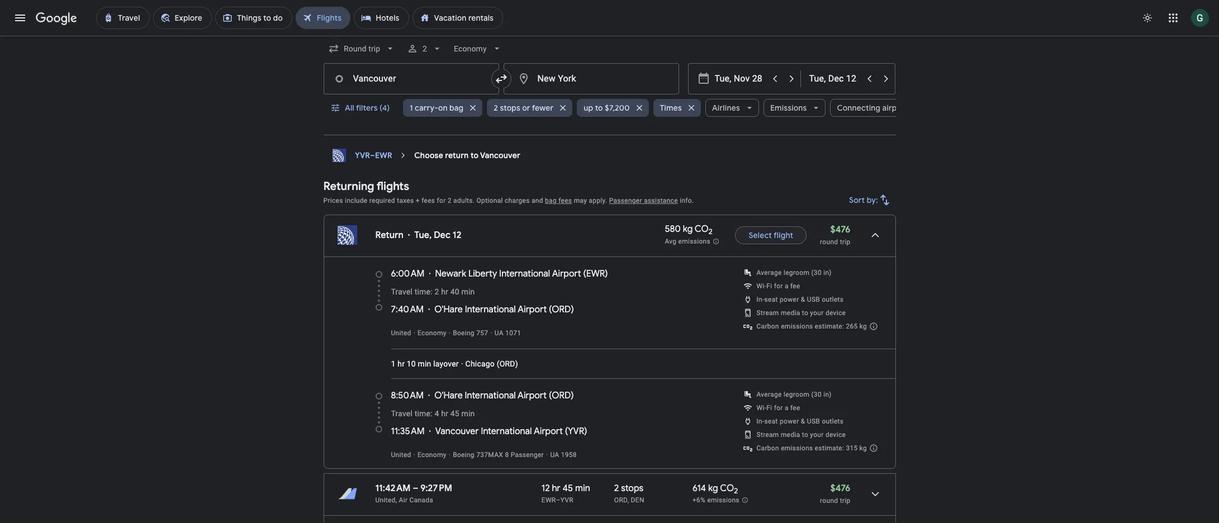 Task type: describe. For each thing, give the bounding box(es) containing it.
sort
[[850, 195, 865, 205]]

carbon for o'hare international airport ( ord )
[[757, 445, 780, 453]]

12 inside '12 hr 45 min ewr – yvr'
[[542, 483, 550, 494]]

select
[[749, 230, 772, 241]]

476 US dollars text field
[[831, 224, 851, 235]]

2 fees from the left
[[559, 197, 572, 205]]

time: for 6:00 am
[[415, 288, 433, 296]]

travel time: 2 hr 40 min
[[391, 288, 475, 296]]

travel time: 4 hr 45 min
[[391, 409, 475, 418]]

in-seat power & usb outlets for newark liberty international airport ( ewr )
[[757, 296, 844, 304]]

hr right "4"
[[441, 409, 449, 418]]

 image right layover
[[461, 360, 464, 369]]

( for 8:50 am
[[549, 390, 552, 402]]

united,
[[376, 497, 397, 505]]

in- for newark liberty international airport ( ewr )
[[757, 296, 765, 304]]

kg right 315
[[860, 445, 868, 453]]

usb for newark liberty international airport ( ewr )
[[808, 296, 821, 304]]

+6% emissions
[[693, 497, 740, 505]]

a for newark liberty international airport ( ewr )
[[785, 282, 789, 290]]

none text field inside search field
[[324, 63, 499, 95]]

select flight button
[[736, 222, 807, 249]]

Departure time: 11:42 AM. text field
[[376, 483, 411, 494]]

assistance
[[644, 197, 678, 205]]

2 inside 614 kg co 2
[[735, 487, 739, 496]]

 image left boeing 757 on the bottom left of page
[[449, 329, 451, 337]]

international for 8:50 am
[[465, 390, 516, 402]]

connecting airports button
[[831, 95, 932, 121]]

none search field containing all filters (4)
[[324, 35, 932, 135]]

to up the carbon emissions estimate: 315 kg
[[803, 431, 809, 439]]

trip for 476 us dollars text box
[[841, 238, 851, 246]]

newark liberty international airport ( ewr )
[[436, 269, 608, 280]]

co for 580
[[695, 224, 709, 235]]

4
[[435, 409, 439, 418]]

avg emissions
[[665, 238, 711, 245]]

all
[[345, 103, 354, 113]]

on
[[439, 103, 448, 113]]

dec
[[434, 230, 451, 241]]

to right return
[[471, 150, 479, 161]]

Arrival time: 9:27 PM. text field
[[421, 483, 453, 494]]

airports
[[883, 103, 913, 113]]

2 stops or fewer button
[[487, 95, 573, 121]]

media for o'hare international airport ( ord )
[[781, 431, 801, 439]]

580 kg co 2
[[665, 224, 713, 237]]

 image down 7:40 am text field
[[414, 329, 416, 337]]

,
[[628, 497, 629, 505]]

all filters (4)
[[345, 103, 390, 113]]

by:
[[867, 195, 878, 205]]

) for 8:50 am
[[571, 390, 574, 402]]

11:42 am
[[376, 483, 411, 494]]

all filters (4) button
[[324, 95, 399, 121]]

40
[[451, 288, 460, 296]]

tue, dec 12
[[415, 230, 462, 241]]

wi-fi for a fee for o'hare international airport ( ord )
[[757, 404, 801, 412]]

vancouver international airport ( yvr )
[[436, 426, 588, 437]]

return
[[446, 150, 469, 161]]

(30 for newark liberty international airport ( ewr )
[[812, 269, 822, 277]]

9:27 pm
[[421, 483, 453, 494]]

include
[[345, 197, 368, 205]]

2 button
[[403, 35, 447, 62]]

7:40 am
[[391, 304, 424, 315]]

2 horizontal spatial ewr
[[587, 269, 605, 280]]

0 vertical spatial 45
[[451, 409, 460, 418]]

8:50 am
[[391, 390, 424, 402]]

estimate: for o'hare international airport ( ord )
[[815, 445, 845, 453]]

device for o'hare international airport ( ord )
[[826, 431, 846, 439]]

airlines
[[713, 103, 741, 113]]

yvr inside '12 hr 45 min ewr – yvr'
[[561, 497, 574, 505]]

bag inside popup button
[[450, 103, 464, 113]]

( for 7:40 am
[[549, 304, 552, 315]]

kg right 265
[[860, 323, 868, 331]]

chicago
[[466, 360, 495, 369]]

connecting
[[838, 103, 881, 113]]

return
[[376, 230, 404, 241]]

travel for 6:00 am
[[391, 288, 413, 296]]

$476 for 476 us dollars text box
[[831, 224, 851, 235]]

1958
[[561, 451, 577, 459]]

layover (1 of 2) is a 1 hr 5 min layover at o'hare international airport in chicago. layover (2 of 2) is a 3 hr 7 min layover at denver international airport in denver. element
[[615, 496, 687, 505]]

0 horizontal spatial passenger
[[511, 451, 544, 459]]

returning flights main content
[[324, 144, 896, 524]]

0 horizontal spatial ewr
[[375, 150, 392, 161]]

$476 for $476 text box at the right bottom
[[831, 483, 851, 494]]

swap origin and destination. image
[[495, 72, 508, 86]]

fee for newark liberty international airport ( ewr )
[[791, 282, 801, 290]]

1 vertical spatial yvr
[[568, 426, 585, 437]]

international right liberty
[[500, 269, 551, 280]]

up to $7,200 button
[[577, 95, 649, 121]]

– for yvr
[[370, 150, 375, 161]]

2 stops ord , den
[[615, 483, 645, 505]]

tue,
[[415, 230, 432, 241]]

1 carry-on bag button
[[403, 95, 483, 121]]

min right "4"
[[462, 409, 475, 418]]

Arrival time: 7:40 AM. text field
[[391, 304, 424, 315]]

economy for vancouver international airport ( yvr )
[[418, 451, 447, 459]]

in) for newark liberty international airport ( ewr )
[[824, 269, 832, 277]]

+6%
[[693, 497, 706, 505]]

0 vertical spatial passenger
[[610, 197, 643, 205]]

change appearance image
[[1135, 4, 1162, 31]]

flight
[[774, 230, 794, 241]]

in-seat power & usb outlets for o'hare international airport ( ord )
[[757, 418, 844, 426]]

(4)
[[380, 103, 390, 113]]

hr inside '12 hr 45 min ewr – yvr'
[[552, 483, 561, 494]]

select flight
[[749, 230, 794, 241]]

carbon emissions estimate: 315 kg
[[757, 445, 868, 453]]

prices include required taxes + fees for 2 adults. optional charges and bag fees may apply. passenger assistance
[[324, 197, 678, 205]]

chicago ( ord )
[[466, 360, 518, 369]]

737max
[[477, 451, 504, 459]]

0 vertical spatial for
[[437, 197, 446, 205]]

passenger assistance button
[[610, 197, 678, 205]]

2 inside 580 kg co 2
[[709, 227, 713, 237]]

flight details. leaves newark liberty international airport at 11:42 am on tuesday, december 12 and arrives at vancouver international airport at 9:27 pm on tuesday, december 12. image
[[862, 481, 889, 508]]

1 for 1 carry-on bag
[[410, 103, 413, 113]]

 image left ua 1958
[[546, 451, 548, 459]]

fi for newark liberty international airport ( ewr )
[[767, 282, 773, 290]]

co for 614
[[721, 483, 735, 494]]

1 fees from the left
[[422, 197, 435, 205]]

avg
[[665, 238, 677, 245]]

10
[[407, 360, 416, 369]]

Departure time: 6:00 AM. text field
[[391, 269, 425, 280]]

airport for 8:50 am
[[518, 390, 547, 402]]

for for newark liberty international airport ( ewr )
[[775, 282, 783, 290]]

o'hare international airport ( ord ) for 8:50 am
[[435, 390, 574, 402]]

economy for o'hare international airport ( ord )
[[418, 329, 447, 337]]

wi-fi for a fee for newark liberty international airport ( ewr )
[[757, 282, 801, 290]]

757
[[477, 329, 488, 337]]

614 kg co 2
[[693, 483, 739, 496]]

connecting airports
[[838, 103, 913, 113]]

kg inside 580 kg co 2
[[683, 224, 693, 235]]

0 vertical spatial yvr
[[355, 150, 370, 161]]

seat for o'hare international airport ( ord )
[[765, 418, 779, 426]]

liberty
[[469, 269, 497, 280]]

international for 7:40 am
[[465, 304, 516, 315]]

boeing 757
[[453, 329, 488, 337]]

6:00 am
[[391, 269, 425, 280]]

315
[[847, 445, 858, 453]]

– inside '12 hr 45 min ewr – yvr'
[[556, 497, 561, 505]]

power for newark liberty international airport ( ewr )
[[780, 296, 800, 304]]

carbon emissions estimate: 265 kg
[[757, 323, 868, 331]]

flights
[[377, 180, 410, 194]]

fee for o'hare international airport ( ord )
[[791, 404, 801, 412]]

bag fees button
[[545, 197, 572, 205]]

ua 1071
[[495, 329, 521, 337]]

adults.
[[454, 197, 475, 205]]

boeing for vancouver
[[453, 451, 475, 459]]

12 hr 45 min ewr – yvr
[[542, 483, 591, 505]]

total duration 12 hr 45 min. element
[[542, 483, 615, 496]]

614
[[693, 483, 707, 494]]

airlines button
[[706, 95, 760, 121]]

united for 7:40 am
[[391, 329, 412, 337]]

layover
[[434, 360, 459, 369]]

stops for ord
[[622, 483, 644, 494]]

round for 476 us dollars text box
[[821, 238, 839, 246]]

ua for o'hare international airport
[[495, 329, 504, 337]]

2 stops flight. element
[[615, 483, 644, 496]]

sort by: button
[[845, 187, 896, 214]]

wi- for o'hare international airport ( ord )
[[757, 404, 767, 412]]

sort by:
[[850, 195, 878, 205]]

1 carry-on bag
[[410, 103, 464, 113]]

fewer
[[532, 103, 554, 113]]

476 US dollars text field
[[831, 483, 851, 494]]

0 vertical spatial vancouver
[[481, 150, 521, 161]]

( for 11:35 am
[[565, 426, 568, 437]]

airport for 11:35 am
[[534, 426, 563, 437]]

min right 10
[[418, 360, 432, 369]]



Task type: vqa. For each thing, say whether or not it's contained in the screenshot.
Newark Liberty International Airport ( EWR ) Average
yes



Task type: locate. For each thing, give the bounding box(es) containing it.
0 vertical spatial 1
[[410, 103, 413, 113]]

Return text field
[[810, 64, 861, 94]]

legroom for o'hare international airport ( ord )
[[784, 391, 810, 399]]

45 down 1958
[[563, 483, 573, 494]]

2 (30 from the top
[[812, 391, 822, 399]]

fee up carbon emissions estimate: 265 kilograms element
[[791, 282, 801, 290]]

hr left 10
[[398, 360, 405, 369]]

your for newark liberty international airport ( ewr )
[[811, 309, 824, 317]]

1 o'hare international airport ( ord ) from the top
[[435, 304, 574, 315]]

stream for o'hare international airport ( ord )
[[757, 431, 780, 439]]

265
[[847, 323, 858, 331]]

emissions left 265
[[782, 323, 814, 331]]

1 media from the top
[[781, 309, 801, 317]]

1 horizontal spatial 45
[[563, 483, 573, 494]]

1 vertical spatial wi-fi for a fee
[[757, 404, 801, 412]]

12
[[453, 230, 462, 241], [542, 483, 550, 494]]

2 media from the top
[[781, 431, 801, 439]]

stream media to your device up carbon emissions estimate: 265 kilograms element
[[757, 309, 846, 317]]

a up carbon emissions estimate: 265 kilograms element
[[785, 282, 789, 290]]

leaves newark liberty international airport at 11:42 am on tuesday, december 12 and arrives at vancouver international airport at 9:27 pm on tuesday, december 12. element
[[376, 483, 453, 494]]

carry-
[[415, 103, 439, 113]]

min down 1958
[[576, 483, 591, 494]]

1 in-seat power & usb outlets from the top
[[757, 296, 844, 304]]

ewr
[[375, 150, 392, 161], [587, 269, 605, 280], [542, 497, 556, 505]]

passenger
[[610, 197, 643, 205], [511, 451, 544, 459]]

2 wi-fi for a fee from the top
[[757, 404, 801, 412]]

times button
[[654, 95, 701, 121]]

2 stream media to your device from the top
[[757, 431, 846, 439]]

fees right +
[[422, 197, 435, 205]]

o'hare international airport ( ord ) for 7:40 am
[[435, 304, 574, 315]]

) for 11:35 am
[[585, 426, 588, 437]]

emissions for +6% emissions
[[708, 497, 740, 505]]

your
[[811, 309, 824, 317], [811, 431, 824, 439]]

1 horizontal spatial co
[[721, 483, 735, 494]]

None field
[[324, 39, 400, 59], [450, 39, 507, 59], [324, 39, 400, 59], [450, 39, 507, 59]]

1 vertical spatial fee
[[791, 404, 801, 412]]

legroom
[[784, 269, 810, 277], [784, 391, 810, 399]]

ord inside 2 stops ord , den
[[615, 497, 628, 505]]

1 vertical spatial bag
[[545, 197, 557, 205]]

2 power from the top
[[780, 418, 800, 426]]

boeing left 757
[[453, 329, 475, 337]]

1 time: from the top
[[415, 288, 433, 296]]

0 vertical spatial stops
[[500, 103, 521, 113]]

– inside '11:42 am – 9:27 pm united, air canada'
[[413, 483, 419, 494]]

$7,200
[[605, 103, 630, 113]]

fees left may
[[559, 197, 572, 205]]

1 vertical spatial average legroom (30 in)
[[757, 391, 832, 399]]

$476 left flight details. leaves newark liberty international airport at 11:42 am on tuesday, december 12 and arrives at vancouver international airport at 9:27 pm on tuesday, december 12. 'image'
[[831, 483, 851, 494]]

1 o'hare from the top
[[435, 304, 463, 315]]

1 vertical spatial in-
[[757, 418, 765, 426]]

0 vertical spatial $476
[[831, 224, 851, 235]]

(
[[584, 269, 587, 280], [549, 304, 552, 315], [497, 360, 500, 369], [549, 390, 552, 402], [565, 426, 568, 437]]

hr down ua 1958
[[552, 483, 561, 494]]

2 device from the top
[[826, 431, 846, 439]]

ua 1958
[[551, 451, 577, 459]]

round
[[821, 238, 839, 246], [821, 497, 839, 505]]

1 vertical spatial $476
[[831, 483, 851, 494]]

(30
[[812, 269, 822, 277], [812, 391, 822, 399]]

average for o'hare international airport ( ord )
[[757, 391, 782, 399]]

time: for 8:50 am
[[415, 409, 433, 418]]

1 left 10
[[391, 360, 396, 369]]

outlets
[[823, 296, 844, 304], [823, 418, 844, 426]]

and
[[532, 197, 544, 205]]

1 vertical spatial vancouver
[[436, 426, 479, 437]]

seat for newark liberty international airport ( ewr )
[[765, 296, 779, 304]]

0 vertical spatial average
[[757, 269, 782, 277]]

emissions button
[[764, 95, 826, 121]]

your for o'hare international airport ( ord )
[[811, 431, 824, 439]]

in-seat power & usb outlets up carbon emissions estimate: 265 kilograms element
[[757, 296, 844, 304]]

choose return to vancouver
[[415, 150, 521, 161]]

united
[[391, 329, 412, 337], [391, 451, 412, 459]]

1 horizontal spatial 12
[[542, 483, 550, 494]]

– down total duration 12 hr 45 min. 'element'
[[556, 497, 561, 505]]

2 o'hare international airport ( ord ) from the top
[[435, 390, 574, 402]]

1 fi from the top
[[767, 282, 773, 290]]

None text field
[[324, 63, 499, 95]]

0 horizontal spatial vancouver
[[436, 426, 479, 437]]

usb up the carbon emissions estimate: 315 kg
[[808, 418, 821, 426]]

0 vertical spatial o'hare
[[435, 304, 463, 315]]

2 in- from the top
[[757, 418, 765, 426]]

1 vertical spatial 1
[[391, 360, 396, 369]]

to
[[596, 103, 603, 113], [471, 150, 479, 161], [803, 309, 809, 317], [803, 431, 809, 439]]

co up +6% emissions
[[721, 483, 735, 494]]

1 inside returning flights main content
[[391, 360, 396, 369]]

media up carbon emissions estimate: 315 kilograms element
[[781, 431, 801, 439]]

$476 round trip for 476 us dollars text box
[[821, 224, 851, 246]]

 image inside returning flights main content
[[414, 451, 416, 459]]

seat up carbon emissions estimate: 315 kilograms element
[[765, 418, 779, 426]]

power up carbon emissions estimate: 315 kilograms element
[[780, 418, 800, 426]]

carbon emissions estimate: 265 kilograms element
[[757, 323, 868, 331]]

2 $476 round trip from the top
[[821, 483, 851, 505]]

45
[[451, 409, 460, 418], [563, 483, 573, 494]]

2 average from the top
[[757, 391, 782, 399]]

emissions for carbon emissions estimate: 315 kg
[[782, 445, 814, 453]]

for
[[437, 197, 446, 205], [775, 282, 783, 290], [775, 404, 783, 412]]

or
[[523, 103, 531, 113]]

2 united from the top
[[391, 451, 412, 459]]

2 average legroom (30 in) from the top
[[757, 391, 832, 399]]

0 vertical spatial carbon
[[757, 323, 780, 331]]

may
[[574, 197, 587, 205]]

0 vertical spatial in-seat power & usb outlets
[[757, 296, 844, 304]]

0 vertical spatial round
[[821, 238, 839, 246]]

den
[[631, 497, 645, 505]]

 image
[[414, 451, 416, 459]]

stream media to your device for o'hare international airport ( ord )
[[757, 431, 846, 439]]

economy up 1 hr 10 min layover at the left bottom
[[418, 329, 447, 337]]

estimate: for newark liberty international airport ( ewr )
[[815, 323, 845, 331]]

for left the adults.
[[437, 197, 446, 205]]

newark
[[436, 269, 467, 280]]

Departure time: 8:50 AM. text field
[[391, 390, 424, 402]]

international up 8
[[481, 426, 532, 437]]

stream up carbon emissions estimate: 315 kilograms element
[[757, 431, 780, 439]]

1 stream from the top
[[757, 309, 780, 317]]

) for 7:40 am
[[571, 304, 574, 315]]

travel for 8:50 am
[[391, 409, 413, 418]]

0 vertical spatial stream media to your device
[[757, 309, 846, 317]]

1 average from the top
[[757, 269, 782, 277]]

fees
[[422, 197, 435, 205], [559, 197, 572, 205]]

2 inside popup button
[[423, 44, 427, 53]]

o'hare international airport ( ord ) down chicago ( ord )
[[435, 390, 574, 402]]

power
[[780, 296, 800, 304], [780, 418, 800, 426]]

international
[[500, 269, 551, 280], [465, 304, 516, 315], [465, 390, 516, 402], [481, 426, 532, 437]]

(30 up carbon emissions estimate: 315 kilograms element
[[812, 391, 822, 399]]

1 estimate: from the top
[[815, 323, 845, 331]]

power up carbon emissions estimate: 265 kilograms element
[[780, 296, 800, 304]]

2 your from the top
[[811, 431, 824, 439]]

carbon emissions estimate: 315 kilograms element
[[757, 445, 868, 453]]

1 vertical spatial co
[[721, 483, 735, 494]]

2 time: from the top
[[415, 409, 433, 418]]

choose
[[415, 150, 444, 161]]

1 device from the top
[[826, 309, 846, 317]]

1 vertical spatial ua
[[551, 451, 560, 459]]

device
[[826, 309, 846, 317], [826, 431, 846, 439]]

0 vertical spatial $476 round trip
[[821, 224, 851, 246]]

1 boeing from the top
[[453, 329, 475, 337]]

travel up 7:40 am text field
[[391, 288, 413, 296]]

canada
[[410, 497, 434, 505]]

– up returning flights
[[370, 150, 375, 161]]

2 usb from the top
[[808, 418, 821, 426]]

round down $476 text box at the right bottom
[[821, 497, 839, 505]]

co inside 614 kg co 2
[[721, 483, 735, 494]]

1 hr 10 min layover
[[391, 360, 459, 369]]

1 united from the top
[[391, 329, 412, 337]]

None search field
[[324, 35, 932, 135]]

united down arrival time: 11:35 am. text field
[[391, 451, 412, 459]]

ua for vancouver international airport
[[551, 451, 560, 459]]

2 trip from the top
[[841, 497, 851, 505]]

air
[[399, 497, 408, 505]]

8
[[505, 451, 509, 459]]

1071
[[506, 329, 521, 337]]

1 vertical spatial usb
[[808, 418, 821, 426]]

1 vertical spatial a
[[785, 404, 789, 412]]

1 stream media to your device from the top
[[757, 309, 846, 317]]

1 vertical spatial boeing
[[453, 451, 475, 459]]

2 inside popup button
[[494, 103, 498, 113]]

1 round from the top
[[821, 238, 839, 246]]

1 vertical spatial average
[[757, 391, 782, 399]]

None text field
[[504, 63, 679, 95]]

legroom down flight
[[784, 269, 810, 277]]

2 stream from the top
[[757, 431, 780, 439]]

filters
[[356, 103, 378, 113]]

0 vertical spatial legroom
[[784, 269, 810, 277]]

average legroom (30 in) for o'hare international airport ( ord )
[[757, 391, 832, 399]]

1 fee from the top
[[791, 282, 801, 290]]

$476 down sort
[[831, 224, 851, 235]]

ua left 1071
[[495, 329, 504, 337]]

0 vertical spatial outlets
[[823, 296, 844, 304]]

 image left tue,
[[408, 230, 410, 241]]

1 $476 round trip from the top
[[821, 224, 851, 246]]

kg up +6% emissions
[[709, 483, 719, 494]]

1 vertical spatial $476 round trip
[[821, 483, 851, 505]]

1 vertical spatial stops
[[622, 483, 644, 494]]

a for o'hare international airport ( ord )
[[785, 404, 789, 412]]

0 vertical spatial o'hare international airport ( ord )
[[435, 304, 574, 315]]

trip
[[841, 238, 851, 246], [841, 497, 851, 505]]

1 vertical spatial o'hare
[[435, 390, 463, 402]]

fi
[[767, 282, 773, 290], [767, 404, 773, 412]]

0 vertical spatial fee
[[791, 282, 801, 290]]

returning
[[324, 180, 374, 194]]

required
[[370, 197, 395, 205]]

stops left or
[[500, 103, 521, 113]]

1 vertical spatial stream media to your device
[[757, 431, 846, 439]]

0 vertical spatial trip
[[841, 238, 851, 246]]

round for $476 text box at the right bottom
[[821, 497, 839, 505]]

1 horizontal spatial passenger
[[610, 197, 643, 205]]

economy down arrival time: 11:35 am. text field
[[418, 451, 447, 459]]

outlets for newark liberty international airport ( ewr )
[[823, 296, 844, 304]]

to right up
[[596, 103, 603, 113]]

580
[[665, 224, 681, 235]]

2 stops or fewer
[[494, 103, 554, 113]]

fee up carbon emissions estimate: 315 kilograms element
[[791, 404, 801, 412]]

airport
[[552, 269, 582, 280], [518, 304, 547, 315], [518, 390, 547, 402], [534, 426, 563, 437]]

1 vertical spatial fi
[[767, 404, 773, 412]]

boeing for o'hare
[[453, 329, 475, 337]]

2 vertical spatial for
[[775, 404, 783, 412]]

– up canada
[[413, 483, 419, 494]]

11:35 am
[[391, 426, 425, 437]]

average for newark liberty international airport ( ewr )
[[757, 269, 782, 277]]

legroom up carbon emissions estimate: 315 kilograms element
[[784, 391, 810, 399]]

power for o'hare international airport ( ord )
[[780, 418, 800, 426]]

2 vertical spatial yvr
[[561, 497, 574, 505]]

1 vertical spatial stream
[[757, 431, 780, 439]]

up
[[584, 103, 594, 113]]

1 trip from the top
[[841, 238, 851, 246]]

1 vertical spatial in)
[[824, 391, 832, 399]]

$476 round trip for $476 text box at the right bottom
[[821, 483, 851, 505]]

+
[[416, 197, 420, 205]]

 image
[[408, 230, 410, 241], [414, 329, 416, 337], [449, 329, 451, 337], [461, 360, 464, 369], [449, 451, 451, 459], [546, 451, 548, 459]]

min inside '12 hr 45 min ewr – yvr'
[[576, 483, 591, 494]]

in-seat power & usb outlets up carbon emissions estimate: 315 kilograms element
[[757, 418, 844, 426]]

2 travel from the top
[[391, 409, 413, 418]]

wi- for newark liberty international airport ( ewr )
[[757, 282, 767, 290]]

0 vertical spatial (30
[[812, 269, 822, 277]]

1 economy from the top
[[418, 329, 447, 337]]

optional
[[477, 197, 503, 205]]

wi-fi for a fee
[[757, 282, 801, 290], [757, 404, 801, 412]]

co inside 580 kg co 2
[[695, 224, 709, 235]]

yvr up 1958
[[568, 426, 585, 437]]

passenger right 8
[[511, 451, 544, 459]]

1 vertical spatial power
[[780, 418, 800, 426]]

stops up , on the right bottom of page
[[622, 483, 644, 494]]

0 vertical spatial 12
[[453, 230, 462, 241]]

0 vertical spatial travel
[[391, 288, 413, 296]]

trip for $476 text box at the right bottom
[[841, 497, 851, 505]]

stops for or
[[500, 103, 521, 113]]

kg
[[683, 224, 693, 235], [860, 323, 868, 331], [860, 445, 868, 453], [709, 483, 719, 494]]

o'hare for 8:50 am
[[435, 390, 463, 402]]

1 vertical spatial –
[[413, 483, 419, 494]]

device for newark liberty international airport ( ewr )
[[826, 309, 846, 317]]

carbon
[[757, 323, 780, 331], [757, 445, 780, 453]]

device up carbon emissions estimate: 265 kilograms element
[[826, 309, 846, 317]]

media for newark liberty international airport ( ewr )
[[781, 309, 801, 317]]

o'hare down '40'
[[435, 304, 463, 315]]

time:
[[415, 288, 433, 296], [415, 409, 433, 418]]

2 vertical spatial ewr
[[542, 497, 556, 505]]

yvr down total duration 12 hr 45 min. 'element'
[[561, 497, 574, 505]]

international for 11:35 am
[[481, 426, 532, 437]]

stream media to your device for newark liberty international airport ( ewr )
[[757, 309, 846, 317]]

2 in) from the top
[[824, 391, 832, 399]]

11:42 am – 9:27 pm united, air canada
[[376, 483, 453, 505]]

vancouver down "4"
[[436, 426, 479, 437]]

average legroom (30 in) for newark liberty international airport ( ewr )
[[757, 269, 832, 277]]

1 power from the top
[[780, 296, 800, 304]]

outlets up carbon emissions estimate: 315 kilograms element
[[823, 418, 844, 426]]

1 travel from the top
[[391, 288, 413, 296]]

ua left 1958
[[551, 451, 560, 459]]

bag inside returning flights main content
[[545, 197, 557, 205]]

2 o'hare from the top
[[435, 390, 463, 402]]

– for 11:42 am
[[413, 483, 419, 494]]

& for newark liberty international airport ( ewr )
[[801, 296, 806, 304]]

boeing
[[453, 329, 475, 337], [453, 451, 475, 459]]

0 vertical spatial economy
[[418, 329, 447, 337]]

1 vertical spatial device
[[826, 431, 846, 439]]

stops inside popup button
[[500, 103, 521, 113]]

prices
[[324, 197, 343, 205]]

boeing left 737max
[[453, 451, 475, 459]]

to up carbon emissions estimate: 265 kilograms element
[[803, 309, 809, 317]]

bag
[[450, 103, 464, 113], [545, 197, 557, 205]]

2 outlets from the top
[[823, 418, 844, 426]]

outlets up carbon emissions estimate: 265 kilograms element
[[823, 296, 844, 304]]

2 round from the top
[[821, 497, 839, 505]]

times
[[660, 103, 682, 113]]

1 vertical spatial (30
[[812, 391, 822, 399]]

Departure text field
[[715, 64, 767, 94]]

$476 round trip down sort
[[821, 224, 851, 246]]

1 for 1 hr 10 min layover
[[391, 360, 396, 369]]

stops inside 2 stops ord , den
[[622, 483, 644, 494]]

time: left "4"
[[415, 409, 433, 418]]

hr
[[441, 288, 449, 296], [398, 360, 405, 369], [441, 409, 449, 418], [552, 483, 561, 494]]

1 usb from the top
[[808, 296, 821, 304]]

1 wi- from the top
[[757, 282, 767, 290]]

estimate: left 315
[[815, 445, 845, 453]]

time: down 6:00 am
[[415, 288, 433, 296]]

stream media to your device
[[757, 309, 846, 317], [757, 431, 846, 439]]

2 fee from the top
[[791, 404, 801, 412]]

1 horizontal spatial bag
[[545, 197, 557, 205]]

0 vertical spatial co
[[695, 224, 709, 235]]

fi for o'hare international airport ( ord )
[[767, 404, 773, 412]]

0 vertical spatial seat
[[765, 296, 779, 304]]

1 vertical spatial legroom
[[784, 391, 810, 399]]

$476 round trip left flight details. leaves newark liberty international airport at 11:42 am on tuesday, december 12 and arrives at vancouver international airport at 9:27 pm on tuesday, december 12. 'image'
[[821, 483, 851, 505]]

emissions down 614 kg co 2
[[708, 497, 740, 505]]

united for 11:35 am
[[391, 451, 412, 459]]

1 vertical spatial travel
[[391, 409, 413, 418]]

1 legroom from the top
[[784, 269, 810, 277]]

1 inside popup button
[[410, 103, 413, 113]]

2 seat from the top
[[765, 418, 779, 426]]

seat up carbon emissions estimate: 265 kilograms element
[[765, 296, 779, 304]]

0 vertical spatial media
[[781, 309, 801, 317]]

1 vertical spatial in-seat power & usb outlets
[[757, 418, 844, 426]]

min right '40'
[[462, 288, 475, 296]]

2 vertical spatial –
[[556, 497, 561, 505]]

wi-fi for a fee down flight
[[757, 282, 801, 290]]

emissions for carbon emissions estimate: 265 kg
[[782, 323, 814, 331]]

o'hare international airport ( ord )
[[435, 304, 574, 315], [435, 390, 574, 402]]

0 horizontal spatial fees
[[422, 197, 435, 205]]

emissions down 580 kg co 2
[[679, 238, 711, 245]]

for for o'hare international airport ( ord )
[[775, 404, 783, 412]]

2 & from the top
[[801, 418, 806, 426]]

 image up 9:27 pm text field
[[449, 451, 451, 459]]

a up carbon emissions estimate: 315 kilograms element
[[785, 404, 789, 412]]

international up 757
[[465, 304, 516, 315]]

bag right and
[[545, 197, 557, 205]]

0 vertical spatial ewr
[[375, 150, 392, 161]]

45 right "4"
[[451, 409, 460, 418]]

0 horizontal spatial ua
[[495, 329, 504, 337]]

2 in-seat power & usb outlets from the top
[[757, 418, 844, 426]]

yvr – ewr
[[355, 150, 392, 161]]

main menu image
[[13, 11, 27, 25]]

round down 476 us dollars text box
[[821, 238, 839, 246]]

Arrival time: 11:35 AM. text field
[[391, 426, 425, 437]]

emissions
[[771, 103, 807, 113]]

1 vertical spatial seat
[[765, 418, 779, 426]]

0 vertical spatial &
[[801, 296, 806, 304]]

0 vertical spatial power
[[780, 296, 800, 304]]

emissions for avg emissions
[[679, 238, 711, 245]]

2 wi- from the top
[[757, 404, 767, 412]]

your up the carbon emissions estimate: 315 kg
[[811, 431, 824, 439]]

1 horizontal spatial ewr
[[542, 497, 556, 505]]

ewr inside '12 hr 45 min ewr – yvr'
[[542, 497, 556, 505]]

1 vertical spatial time:
[[415, 409, 433, 418]]

1 in) from the top
[[824, 269, 832, 277]]

ua
[[495, 329, 504, 337], [551, 451, 560, 459]]

1 $476 from the top
[[831, 224, 851, 235]]

& for o'hare international airport ( ord )
[[801, 418, 806, 426]]

united down 7:40 am text field
[[391, 329, 412, 337]]

o'hare for 7:40 am
[[435, 304, 463, 315]]

1 horizontal spatial fees
[[559, 197, 572, 205]]

0 vertical spatial device
[[826, 309, 846, 317]]

1 vertical spatial carbon
[[757, 445, 780, 453]]

1 outlets from the top
[[823, 296, 844, 304]]

1 a from the top
[[785, 282, 789, 290]]

2 legroom from the top
[[784, 391, 810, 399]]

apply.
[[589, 197, 608, 205]]

0 horizontal spatial 12
[[453, 230, 462, 241]]

0 vertical spatial –
[[370, 150, 375, 161]]

45 inside '12 hr 45 min ewr – yvr'
[[563, 483, 573, 494]]

(30 for o'hare international airport ( ord )
[[812, 391, 822, 399]]

2 economy from the top
[[418, 451, 447, 459]]

1 & from the top
[[801, 296, 806, 304]]

1 vertical spatial your
[[811, 431, 824, 439]]

2 inside 2 stops ord , den
[[615, 483, 619, 494]]

2 carbon from the top
[[757, 445, 780, 453]]

for up carbon emissions estimate: 315 kilograms element
[[775, 404, 783, 412]]

to inside popup button
[[596, 103, 603, 113]]

0 vertical spatial ua
[[495, 329, 504, 337]]

1 vertical spatial economy
[[418, 451, 447, 459]]

1 average legroom (30 in) from the top
[[757, 269, 832, 277]]

bag right on
[[450, 103, 464, 113]]

hr left '40'
[[441, 288, 449, 296]]

0 vertical spatial wi-fi for a fee
[[757, 282, 801, 290]]

1 vertical spatial for
[[775, 282, 783, 290]]

1 vertical spatial round
[[821, 497, 839, 505]]

1 seat from the top
[[765, 296, 779, 304]]

2 fi from the top
[[767, 404, 773, 412]]

1 vertical spatial estimate:
[[815, 445, 845, 453]]

in) for o'hare international airport ( ord )
[[824, 391, 832, 399]]

returning flights
[[324, 180, 410, 194]]

2 $476 from the top
[[831, 483, 851, 494]]

boeing 737max 8 passenger
[[453, 451, 544, 459]]

0 vertical spatial your
[[811, 309, 824, 317]]

2 boeing from the top
[[453, 451, 475, 459]]

1 vertical spatial 45
[[563, 483, 573, 494]]

media up carbon emissions estimate: 265 kilograms element
[[781, 309, 801, 317]]

in- for o'hare international airport ( ord )
[[757, 418, 765, 426]]

1 vertical spatial 12
[[542, 483, 550, 494]]

o'hare international airport ( ord ) up ua 1071
[[435, 304, 574, 315]]

0 horizontal spatial bag
[[450, 103, 464, 113]]

kg inside 614 kg co 2
[[709, 483, 719, 494]]

device up carbon emissions estimate: 315 kilograms element
[[826, 431, 846, 439]]

1 wi-fi for a fee from the top
[[757, 282, 801, 290]]

2 a from the top
[[785, 404, 789, 412]]

stream for newark liberty international airport ( ewr )
[[757, 309, 780, 317]]

stream media to your device up the carbon emissions estimate: 315 kg
[[757, 431, 846, 439]]

passenger right apply.
[[610, 197, 643, 205]]

stream up carbon emissions estimate: 265 kilograms element
[[757, 309, 780, 317]]

legroom for newark liberty international airport ( ewr )
[[784, 269, 810, 277]]

1 (30 from the top
[[812, 269, 822, 277]]

up to $7,200
[[584, 103, 630, 113]]

o'hare up "4"
[[435, 390, 463, 402]]

airport for 7:40 am
[[518, 304, 547, 315]]

wi-fi for a fee up carbon emissions estimate: 315 kilograms element
[[757, 404, 801, 412]]

1 vertical spatial passenger
[[511, 451, 544, 459]]

0 horizontal spatial 45
[[451, 409, 460, 418]]

1 left carry-
[[410, 103, 413, 113]]

1 in- from the top
[[757, 296, 765, 304]]

international down chicago ( ord )
[[465, 390, 516, 402]]

1 vertical spatial trip
[[841, 497, 851, 505]]

1 horizontal spatial stops
[[622, 483, 644, 494]]

outlets for o'hare international airport ( ord )
[[823, 418, 844, 426]]

emissions
[[679, 238, 711, 245], [782, 323, 814, 331], [782, 445, 814, 453], [708, 497, 740, 505]]

trip down $476 text box at the right bottom
[[841, 497, 851, 505]]

0 vertical spatial a
[[785, 282, 789, 290]]

0 vertical spatial time:
[[415, 288, 433, 296]]

usb for o'hare international airport ( ord )
[[808, 418, 821, 426]]

2 estimate: from the top
[[815, 445, 845, 453]]

1 horizontal spatial vancouver
[[481, 150, 521, 161]]

0 vertical spatial estimate:
[[815, 323, 845, 331]]

for down flight
[[775, 282, 783, 290]]

your up carbon emissions estimate: 265 kilograms element
[[811, 309, 824, 317]]

0 horizontal spatial stops
[[500, 103, 521, 113]]

carbon for newark liberty international airport ( ewr )
[[757, 323, 780, 331]]

1 carbon from the top
[[757, 323, 780, 331]]

1 your from the top
[[811, 309, 824, 317]]



